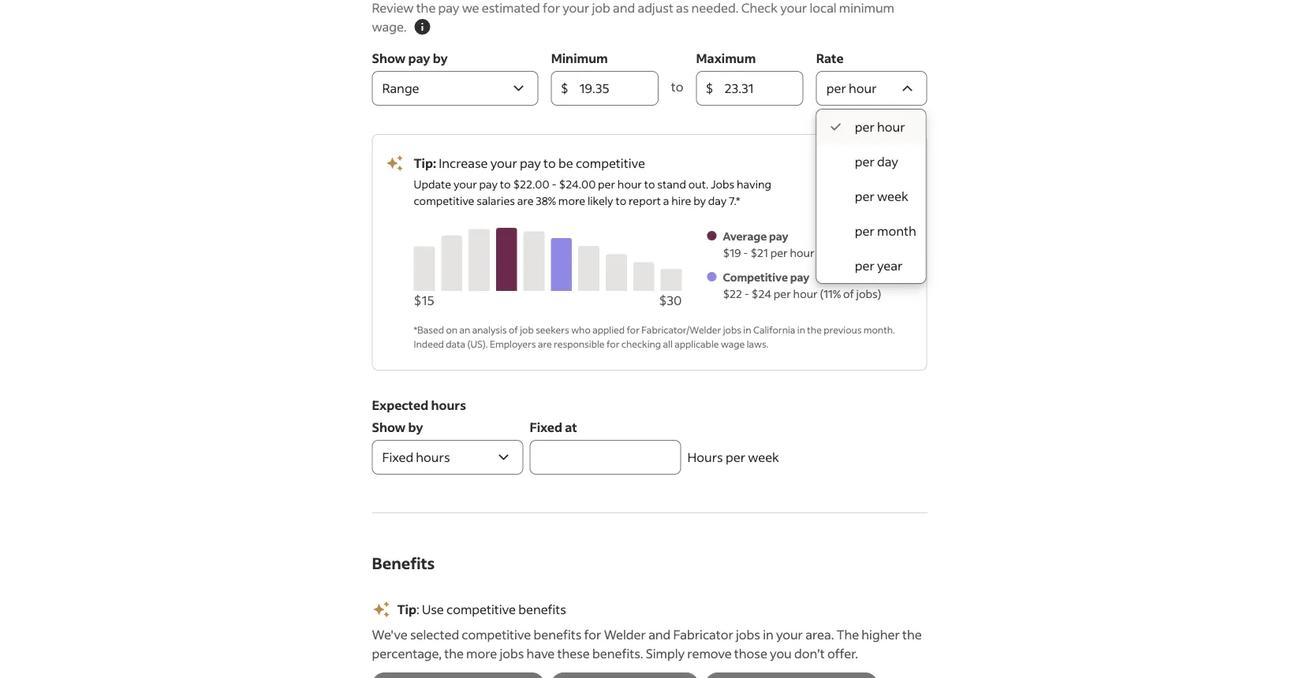 Task type: vqa. For each thing, say whether or not it's contained in the screenshot.
per hour
yes



Task type: locate. For each thing, give the bounding box(es) containing it.
0 horizontal spatial by
[[408, 419, 423, 436]]

jobs) inside average pay $19 - $21 per hour (13% of jobs)
[[855, 246, 880, 260]]

tip
[[397, 602, 417, 618]]

0 horizontal spatial in
[[744, 324, 752, 336]]

your inside we've selected competitive benefits for welder and fabricator jobs in your area. the higher the percentage, the more jobs have these benefits. simply remove those you don't offer.
[[777, 627, 803, 643]]

stand
[[658, 177, 687, 191]]

1 horizontal spatial week
[[878, 188, 909, 204]]

pay up salaries
[[479, 177, 498, 191]]

and inside review the pay we estimated for your job and adjust as needed. check your local minimum wage.
[[613, 0, 636, 16]]

benefits up have
[[519, 602, 567, 618]]

of for (13%
[[842, 246, 853, 260]]

per up per day
[[855, 119, 875, 135]]

0 horizontal spatial job
[[520, 324, 534, 336]]

pay down average pay $19 - $21 per hour (13% of jobs)
[[791, 270, 810, 285]]

hours right "expected" at left bottom
[[431, 397, 466, 414]]

hours for expected hours
[[431, 397, 466, 414]]

pay inside 'competitive pay $22 - $24 per hour (11% of jobs)'
[[791, 270, 810, 285]]

the inside review the pay we estimated for your job and adjust as needed. check your local minimum wage.
[[416, 0, 436, 16]]

pay
[[438, 0, 460, 16], [408, 50, 431, 66], [520, 155, 541, 171], [479, 177, 498, 191], [770, 229, 789, 243], [791, 270, 810, 285]]

update inside "button"
[[845, 166, 889, 182]]

1 horizontal spatial more
[[559, 194, 586, 208]]

for inside we've selected competitive benefits for welder and fabricator jobs in your area. the higher the percentage, the more jobs have these benefits. simply remove those you don't offer.
[[584, 627, 602, 643]]

1 horizontal spatial and
[[649, 627, 671, 643]]

for up these
[[584, 627, 602, 643]]

1 vertical spatial are
[[538, 338, 552, 350]]

1 horizontal spatial fixed
[[530, 419, 563, 436]]

0 vertical spatial week
[[878, 188, 909, 204]]

0 vertical spatial show
[[372, 50, 406, 66]]

of right (11%
[[844, 287, 855, 301]]

2 vertical spatial jobs
[[500, 646, 524, 662]]

jobs
[[711, 177, 735, 191]]

update
[[845, 166, 889, 182], [414, 177, 452, 191]]

hours for fixed hours
[[416, 449, 450, 466]]

per hour up per day
[[855, 119, 906, 135]]

1 vertical spatial benefits
[[534, 627, 582, 643]]

- for average pay $19 - $21 per hour (13% of jobs)
[[744, 246, 749, 260]]

average pay $19 - $21 per hour (13% of jobs)
[[723, 229, 880, 260]]

0 vertical spatial jobs
[[723, 324, 742, 336]]

Fixed at field
[[530, 440, 681, 475]]

at
[[565, 419, 577, 436]]

rate list box
[[817, 110, 926, 283]]

by down out.
[[694, 194, 706, 208]]

per
[[827, 80, 847, 96], [855, 119, 875, 135], [855, 154, 875, 170], [598, 177, 616, 191], [855, 188, 875, 204], [855, 223, 875, 239], [771, 246, 788, 260], [855, 258, 875, 274], [774, 287, 791, 301], [726, 449, 746, 466]]

use
[[422, 602, 444, 618]]

0 vertical spatial and
[[613, 0, 636, 16]]

1 vertical spatial day
[[708, 194, 727, 208]]

benefits up these
[[534, 627, 582, 643]]

and up simply
[[649, 627, 671, 643]]

benefits
[[519, 602, 567, 618], [534, 627, 582, 643]]

- inside 'competitive pay $22 - $24 per hour (11% of jobs)'
[[745, 287, 750, 301]]

of right (13%
[[842, 246, 853, 260]]

hour left (11%
[[794, 287, 818, 301]]

more inside we've selected competitive benefits for welder and fabricator jobs in your area. the higher the percentage, the more jobs have these benefits. simply remove those you don't offer.
[[467, 646, 497, 662]]

fixed for fixed hours
[[382, 449, 414, 466]]

job
[[592, 0, 611, 16], [520, 324, 534, 336]]

0 vertical spatial of
[[842, 246, 853, 260]]

jobs) inside 'competitive pay $22 - $24 per hour (11% of jobs)'
[[857, 287, 882, 301]]

1 horizontal spatial day
[[878, 154, 899, 170]]

of inside average pay $19 - $21 per hour (13% of jobs)
[[842, 246, 853, 260]]

1 vertical spatial per hour
[[855, 119, 906, 135]]

employers
[[490, 338, 536, 350]]

hours inside popup button
[[416, 449, 450, 466]]

2 horizontal spatial by
[[694, 194, 706, 208]]

0 vertical spatial hours
[[431, 397, 466, 414]]

per right $21
[[771, 246, 788, 260]]

0 horizontal spatial update
[[414, 177, 452, 191]]

salaries
[[477, 194, 515, 208]]

responsible
[[554, 338, 605, 350]]

1 horizontal spatial update
[[845, 166, 889, 182]]

week
[[878, 188, 909, 204], [748, 449, 780, 466]]

jobs)
[[855, 246, 880, 260], [857, 287, 882, 301]]

range
[[382, 80, 420, 96]]

are inside tip: increase your pay to be competitive update your pay to $22.00 - $24.00 per hour to stand out. jobs having competitive salaries are 38% more likely to report a hire by day 7.*
[[517, 194, 534, 208]]

having
[[737, 177, 772, 191]]

simply
[[646, 646, 685, 662]]

likely
[[588, 194, 614, 208]]

more down $24.00
[[559, 194, 586, 208]]

day
[[878, 154, 899, 170], [708, 194, 727, 208]]

expected
[[372, 397, 429, 414]]

don't
[[795, 646, 825, 662]]

0 vertical spatial more
[[559, 194, 586, 208]]

day up "per week"
[[878, 154, 899, 170]]

per up likely
[[598, 177, 616, 191]]

2 $ from the left
[[706, 80, 714, 96]]

your
[[563, 0, 590, 16], [781, 0, 808, 16], [491, 155, 518, 171], [454, 177, 477, 191], [777, 627, 803, 643]]

$ down minimum
[[561, 80, 569, 96]]

in right california
[[798, 324, 806, 336]]

0 horizontal spatial day
[[708, 194, 727, 208]]

jobs up wage
[[723, 324, 742, 336]]

2 vertical spatial by
[[408, 419, 423, 436]]

per left month
[[855, 223, 875, 239]]

your left local
[[781, 0, 808, 16]]

by up the range 'popup button'
[[433, 50, 448, 66]]

by
[[433, 50, 448, 66], [694, 194, 706, 208], [408, 419, 423, 436]]

- right $22
[[745, 287, 750, 301]]

0 vertical spatial are
[[517, 194, 534, 208]]

1 vertical spatial jobs)
[[857, 287, 882, 301]]

1 vertical spatial fixed
[[382, 449, 414, 466]]

1 horizontal spatial are
[[538, 338, 552, 350]]

- for competitive pay $22 - $24 per hour (11% of jobs)
[[745, 287, 750, 301]]

0 vertical spatial -
[[552, 177, 557, 191]]

year
[[878, 258, 903, 274]]

more inside tip: increase your pay to be competitive update your pay to $22.00 - $24.00 per hour to stand out. jobs having competitive salaries are 38% more likely to report a hire by day 7.*
[[559, 194, 586, 208]]

the
[[837, 627, 860, 643]]

show down 'wage.'
[[372, 50, 406, 66]]

month
[[878, 223, 917, 239]]

Minimum field
[[580, 71, 649, 106]]

per day
[[855, 154, 899, 170]]

offer.
[[828, 646, 859, 662]]

more down the tip : use competitive benefits
[[467, 646, 497, 662]]

are down seekers
[[538, 338, 552, 350]]

1 horizontal spatial job
[[592, 0, 611, 16]]

week right hours
[[748, 449, 780, 466]]

1 horizontal spatial in
[[763, 627, 774, 643]]

hours down show by at the left bottom of the page
[[416, 449, 450, 466]]

your up you
[[777, 627, 803, 643]]

fixed hours
[[382, 449, 450, 466]]

of
[[842, 246, 853, 260], [844, 287, 855, 301], [509, 324, 518, 336]]

update down tip:
[[414, 177, 452, 191]]

per down the rate
[[827, 80, 847, 96]]

tip : use competitive benefits
[[397, 602, 567, 618]]

2 show from the top
[[372, 419, 406, 436]]

tip: increase your pay to be competitive update your pay to $22.00 - $24.00 per hour to stand out. jobs having competitive salaries are 38% more likely to report a hire by day 7.*
[[414, 155, 772, 208]]

hour left (13%
[[790, 246, 815, 260]]

1 vertical spatial week
[[748, 449, 780, 466]]

hour up report
[[618, 177, 642, 191]]

1 horizontal spatial by
[[433, 50, 448, 66]]

and left "adjust"
[[613, 0, 636, 16]]

0 horizontal spatial are
[[517, 194, 534, 208]]

$ for maximum
[[706, 80, 714, 96]]

job up employers
[[520, 324, 534, 336]]

competitive down the tip : use competitive benefits
[[462, 627, 531, 643]]

higher
[[862, 627, 900, 643]]

per right $24
[[774, 287, 791, 301]]

$22.00
[[513, 177, 550, 191]]

1 vertical spatial and
[[649, 627, 671, 643]]

per month
[[855, 223, 917, 239]]

pay left we
[[438, 0, 460, 16]]

for
[[543, 0, 560, 16], [627, 324, 640, 336], [607, 338, 620, 350], [584, 627, 602, 643]]

applied
[[593, 324, 625, 336]]

fixed down show by at the left bottom of the page
[[382, 449, 414, 466]]

who
[[572, 324, 591, 336]]

update inside tip: increase your pay to be competitive update your pay to $22.00 - $24.00 per hour to stand out. jobs having competitive salaries are 38% more likely to report a hire by day 7.*
[[414, 177, 452, 191]]

the down selected
[[444, 646, 464, 662]]

pay down tooltip for how salary estimate is determined. icon
[[408, 50, 431, 66]]

0 horizontal spatial fixed
[[382, 449, 414, 466]]

competitive pay $22 - $24 per hour (11% of jobs)
[[723, 270, 882, 301]]

your down increase
[[454, 177, 477, 191]]

are
[[517, 194, 534, 208], [538, 338, 552, 350]]

hour up per day
[[878, 119, 906, 135]]

benefits.
[[593, 646, 644, 662]]

1 vertical spatial -
[[744, 246, 749, 260]]

0 horizontal spatial and
[[613, 0, 636, 16]]

show down "expected" at left bottom
[[372, 419, 406, 436]]

percentage,
[[372, 646, 442, 662]]

0 vertical spatial jobs)
[[855, 246, 880, 260]]

- left $21
[[744, 246, 749, 260]]

1 vertical spatial of
[[844, 287, 855, 301]]

update up "per week"
[[845, 166, 889, 182]]

hours
[[431, 397, 466, 414], [416, 449, 450, 466]]

maximum
[[697, 50, 756, 66]]

by down the expected hours
[[408, 419, 423, 436]]

week up month
[[878, 188, 909, 204]]

per inside "popup button"
[[827, 80, 847, 96]]

1 $ from the left
[[561, 80, 569, 96]]

the up tooltip for how salary estimate is determined. icon
[[416, 0, 436, 16]]

pay right average at the right
[[770, 229, 789, 243]]

have
[[527, 646, 555, 662]]

more
[[559, 194, 586, 208], [467, 646, 497, 662]]

to up report
[[645, 177, 655, 191]]

0 vertical spatial benefits
[[519, 602, 567, 618]]

estimated
[[482, 0, 540, 16]]

per week
[[855, 188, 909, 204]]

those
[[735, 646, 768, 662]]

day left 7.*
[[708, 194, 727, 208]]

the inside *based on an analysis of job seekers who applied for fabricator/welder jobs in california in the previous month. indeed data (us). employers are responsible for checking all applicable wage laws.
[[808, 324, 822, 336]]

the left 'previous'
[[808, 324, 822, 336]]

job left "adjust"
[[592, 0, 611, 16]]

of inside 'competitive pay $22 - $24 per hour (11% of jobs)'
[[844, 287, 855, 301]]

1 vertical spatial more
[[467, 646, 497, 662]]

jobs) down per year
[[857, 287, 882, 301]]

in
[[744, 324, 752, 336], [798, 324, 806, 336], [763, 627, 774, 643]]

of inside *based on an analysis of job seekers who applied for fabricator/welder jobs in california in the previous month. indeed data (us). employers are responsible for checking all applicable wage laws.
[[509, 324, 518, 336]]

jobs) down per month
[[855, 246, 880, 260]]

per hour
[[827, 80, 877, 96], [855, 119, 906, 135]]

per hour down the rate
[[827, 80, 877, 96]]

jobs left have
[[500, 646, 524, 662]]

-
[[552, 177, 557, 191], [744, 246, 749, 260], [745, 287, 750, 301]]

0 vertical spatial job
[[592, 0, 611, 16]]

jobs up those
[[736, 627, 761, 643]]

1 vertical spatial hours
[[416, 449, 450, 466]]

0 horizontal spatial more
[[467, 646, 497, 662]]

0 horizontal spatial $
[[561, 80, 569, 96]]

hour up per hour option
[[849, 80, 877, 96]]

the
[[416, 0, 436, 16], [808, 324, 822, 336], [903, 627, 922, 643], [444, 646, 464, 662]]

remove
[[688, 646, 732, 662]]

wage.
[[372, 19, 407, 35]]

2 vertical spatial -
[[745, 287, 750, 301]]

in up you
[[763, 627, 774, 643]]

to
[[671, 79, 684, 95], [544, 155, 556, 171], [500, 177, 511, 191], [645, 177, 655, 191], [616, 194, 627, 208]]

fixed
[[530, 419, 563, 436], [382, 449, 414, 466]]

pay inside average pay $19 - $21 per hour (13% of jobs)
[[770, 229, 789, 243]]

jobs) for average pay $19 - $21 per hour (13% of jobs)
[[855, 246, 880, 260]]

are down $22.00 on the top of page
[[517, 194, 534, 208]]

- up 38%
[[552, 177, 557, 191]]

week inside the rate list box
[[878, 188, 909, 204]]

fixed left at
[[530, 419, 563, 436]]

of up employers
[[509, 324, 518, 336]]

needed.
[[692, 0, 739, 16]]

report
[[629, 194, 661, 208]]

hour inside option
[[878, 119, 906, 135]]

increase
[[439, 155, 488, 171]]

$ down maximum
[[706, 80, 714, 96]]

in up laws.
[[744, 324, 752, 336]]

hour inside "popup button"
[[849, 80, 877, 96]]

and
[[613, 0, 636, 16], [649, 627, 671, 643]]

0 vertical spatial day
[[878, 154, 899, 170]]

for right estimated
[[543, 0, 560, 16]]

fixed inside fixed hours popup button
[[382, 449, 414, 466]]

1 show from the top
[[372, 50, 406, 66]]

0 vertical spatial per hour
[[827, 80, 877, 96]]

fixed hours button
[[372, 440, 524, 475]]

competitive
[[576, 155, 646, 171], [414, 194, 475, 208], [447, 602, 516, 618], [462, 627, 531, 643]]

- inside average pay $19 - $21 per hour (13% of jobs)
[[744, 246, 749, 260]]

review
[[372, 0, 414, 16]]

0 vertical spatial fixed
[[530, 419, 563, 436]]

show for show pay by
[[372, 50, 406, 66]]

1 vertical spatial show
[[372, 419, 406, 436]]

1 horizontal spatial $
[[706, 80, 714, 96]]

2 vertical spatial of
[[509, 324, 518, 336]]

1 vertical spatial job
[[520, 324, 534, 336]]

1 vertical spatial by
[[694, 194, 706, 208]]

to right minimum $ field
[[671, 79, 684, 95]]

tooltip for how salary estimate is determined. image
[[413, 17, 432, 36]]

for down applied
[[607, 338, 620, 350]]



Task type: describe. For each thing, give the bounding box(es) containing it.
(us).
[[468, 338, 488, 350]]

1 vertical spatial jobs
[[736, 627, 761, 643]]

on
[[446, 324, 458, 336]]

per inside tip: increase your pay to be competitive update your pay to $22.00 - $24.00 per hour to stand out. jobs having competitive salaries are 38% more likely to report a hire by day 7.*
[[598, 177, 616, 191]]

local
[[810, 0, 837, 16]]

for inside review the pay we estimated for your job and adjust as needed. check your local minimum wage.
[[543, 0, 560, 16]]

jobs) for competitive pay $22 - $24 per hour (11% of jobs)
[[857, 287, 882, 301]]

Maximum field
[[725, 71, 795, 106]]

competitive down tip:
[[414, 194, 475, 208]]

and inside we've selected competitive benefits for welder and fabricator jobs in your area. the higher the percentage, the more jobs have these benefits. simply remove those you don't offer.
[[649, 627, 671, 643]]

$22
[[723, 287, 743, 301]]

analysis
[[473, 324, 507, 336]]

to left be
[[544, 155, 556, 171]]

your up $22.00 on the top of page
[[491, 155, 518, 171]]

minimum
[[840, 0, 895, 16]]

competitive right use
[[447, 602, 516, 618]]

pay up $22.00 on the top of page
[[520, 155, 541, 171]]

update button
[[832, 160, 902, 189]]

the right higher
[[903, 627, 922, 643]]

by inside tip: increase your pay to be competitive update your pay to $22.00 - $24.00 per hour to stand out. jobs having competitive salaries are 38% more likely to report a hire by day 7.*
[[694, 194, 706, 208]]

per year
[[855, 258, 903, 274]]

show pay by
[[372, 50, 448, 66]]

a
[[664, 194, 670, 208]]

checking
[[622, 338, 661, 350]]

we've selected competitive benefits for welder and fabricator jobs in your area. the higher the percentage, the more jobs have these benefits. simply remove those you don't offer.
[[372, 627, 922, 662]]

selected
[[410, 627, 459, 643]]

- inside tip: increase your pay to be competitive update your pay to $22.00 - $24.00 per hour to stand out. jobs having competitive salaries are 38% more likely to report a hire by day 7.*
[[552, 177, 557, 191]]

fixed for fixed at
[[530, 419, 563, 436]]

per hour option
[[817, 110, 926, 144]]

we've
[[372, 627, 408, 643]]

tip:
[[414, 155, 437, 171]]

average
[[723, 229, 767, 243]]

pay inside review the pay we estimated for your job and adjust as needed. check your local minimum wage.
[[438, 0, 460, 16]]

in inside we've selected competitive benefits for welder and fabricator jobs in your area. the higher the percentage, the more jobs have these benefits. simply remove those you don't offer.
[[763, 627, 774, 643]]

show by
[[372, 419, 423, 436]]

fabricator/welder
[[642, 324, 722, 336]]

$30
[[659, 292, 682, 309]]

:
[[417, 602, 420, 618]]

$24.00
[[559, 177, 596, 191]]

day inside the rate list box
[[878, 154, 899, 170]]

(13%
[[817, 246, 839, 260]]

per hour inside option
[[855, 119, 906, 135]]

laws.
[[747, 338, 769, 350]]

show for show by
[[372, 419, 406, 436]]

per down per hour option
[[855, 154, 875, 170]]

per inside 'competitive pay $22 - $24 per hour (11% of jobs)'
[[774, 287, 791, 301]]

check
[[742, 0, 778, 16]]

competitive up likely
[[576, 155, 646, 171]]

to right likely
[[616, 194, 627, 208]]

job inside review the pay we estimated for your job and adjust as needed. check your local minimum wage.
[[592, 0, 611, 16]]

be
[[559, 155, 574, 171]]

per hour inside "popup button"
[[827, 80, 877, 96]]

per down per day
[[855, 188, 875, 204]]

of for (11%
[[844, 287, 855, 301]]

competitive
[[723, 270, 788, 285]]

$15
[[414, 292, 435, 309]]

expected hours
[[372, 397, 466, 414]]

(11%
[[820, 287, 841, 301]]

0 horizontal spatial week
[[748, 449, 780, 466]]

benefits
[[372, 553, 435, 574]]

per inside average pay $19 - $21 per hour (13% of jobs)
[[771, 246, 788, 260]]

per hour button
[[817, 71, 928, 106]]

benefits inside we've selected competitive benefits for welder and fabricator jobs in your area. the higher the percentage, the more jobs have these benefits. simply remove those you don't offer.
[[534, 627, 582, 643]]

$19
[[723, 246, 741, 260]]

job inside *based on an analysis of job seekers who applied for fabricator/welder jobs in california in the previous month. indeed data (us). employers are responsible for checking all applicable wage laws.
[[520, 324, 534, 336]]

fixed at
[[530, 419, 577, 436]]

rate
[[817, 50, 844, 66]]

0 vertical spatial by
[[433, 50, 448, 66]]

minimum
[[551, 50, 608, 66]]

welder
[[604, 627, 646, 643]]

range button
[[372, 71, 539, 106]]

hours
[[688, 449, 724, 466]]

$21
[[751, 246, 769, 260]]

*based
[[414, 324, 444, 336]]

hour inside 'competitive pay $22 - $24 per hour (11% of jobs)'
[[794, 287, 818, 301]]

are inside *based on an analysis of job seekers who applied for fabricator/welder jobs in california in the previous month. indeed data (us). employers are responsible for checking all applicable wage laws.
[[538, 338, 552, 350]]

as
[[676, 0, 689, 16]]

these
[[558, 646, 590, 662]]

per inside option
[[855, 119, 875, 135]]

2 horizontal spatial in
[[798, 324, 806, 336]]

$24
[[752, 287, 772, 301]]

per right hours
[[726, 449, 746, 466]]

to up salaries
[[500, 177, 511, 191]]

wage
[[721, 338, 745, 350]]

previous
[[824, 324, 862, 336]]

out.
[[689, 177, 709, 191]]

7.*
[[729, 194, 741, 208]]

your up minimum
[[563, 0, 590, 16]]

you
[[770, 646, 792, 662]]

*based on an analysis of job seekers who applied for fabricator/welder jobs in california in the previous month. indeed data (us). employers are responsible for checking all applicable wage laws.
[[414, 324, 896, 350]]

area.
[[806, 627, 835, 643]]

california
[[754, 324, 796, 336]]

adjust
[[638, 0, 674, 16]]

fabricator
[[674, 627, 734, 643]]

hire
[[672, 194, 692, 208]]

all
[[663, 338, 673, 350]]

applicable
[[675, 338, 719, 350]]

month.
[[864, 324, 896, 336]]

day inside tip: increase your pay to be competitive update your pay to $22.00 - $24.00 per hour to stand out. jobs having competitive salaries are 38% more likely to report a hire by day 7.*
[[708, 194, 727, 208]]

seekers
[[536, 324, 570, 336]]

hours per week
[[688, 449, 780, 466]]

hour inside average pay $19 - $21 per hour (13% of jobs)
[[790, 246, 815, 260]]

38%
[[536, 194, 556, 208]]

per left year
[[855, 258, 875, 274]]

indeed
[[414, 338, 444, 350]]

hour inside tip: increase your pay to be competitive update your pay to $22.00 - $24.00 per hour to stand out. jobs having competitive salaries are 38% more likely to report a hire by day 7.*
[[618, 177, 642, 191]]

review the pay we estimated for your job and adjust as needed. check your local minimum wage.
[[372, 0, 895, 35]]

jobs inside *based on an analysis of job seekers who applied for fabricator/welder jobs in california in the previous month. indeed data (us). employers are responsible for checking all applicable wage laws.
[[723, 324, 742, 336]]

an
[[460, 324, 471, 336]]

$ for minimum
[[561, 80, 569, 96]]

competitive inside we've selected competitive benefits for welder and fabricator jobs in your area. the higher the percentage, the more jobs have these benefits. simply remove those you don't offer.
[[462, 627, 531, 643]]

for up "checking"
[[627, 324, 640, 336]]



